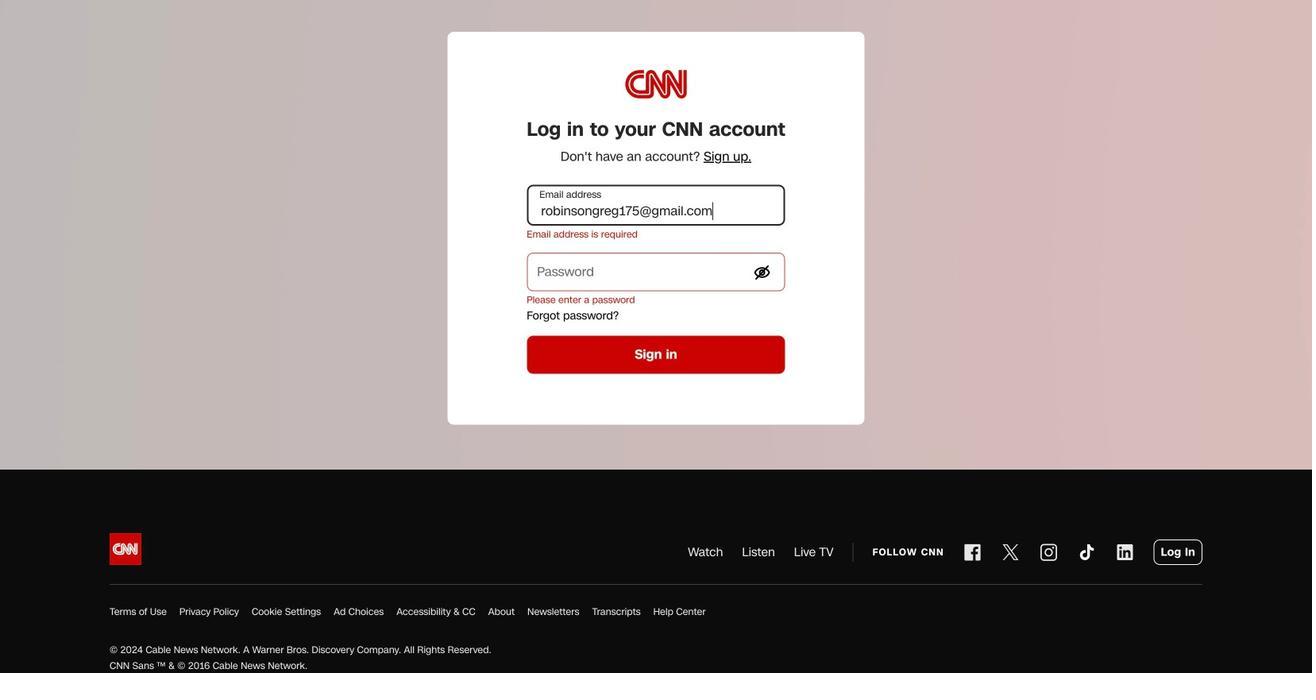 Task type: describe. For each thing, give the bounding box(es) containing it.
facebook image
[[964, 543, 983, 562]]

tiktok image
[[1078, 543, 1097, 562]]

linkedin image
[[1116, 543, 1135, 562]]

instagram image
[[1040, 543, 1059, 562]]



Task type: vqa. For each thing, say whether or not it's contained in the screenshot.
LinkedIn 'icon'
yes



Task type: locate. For each thing, give the bounding box(es) containing it.
main content
[[84, 0, 1229, 470]]

Password text field
[[527, 253, 786, 291]]

hide password image
[[753, 263, 772, 282]]

Email address email field
[[527, 185, 786, 226]]

twitter image
[[1002, 543, 1021, 562]]



